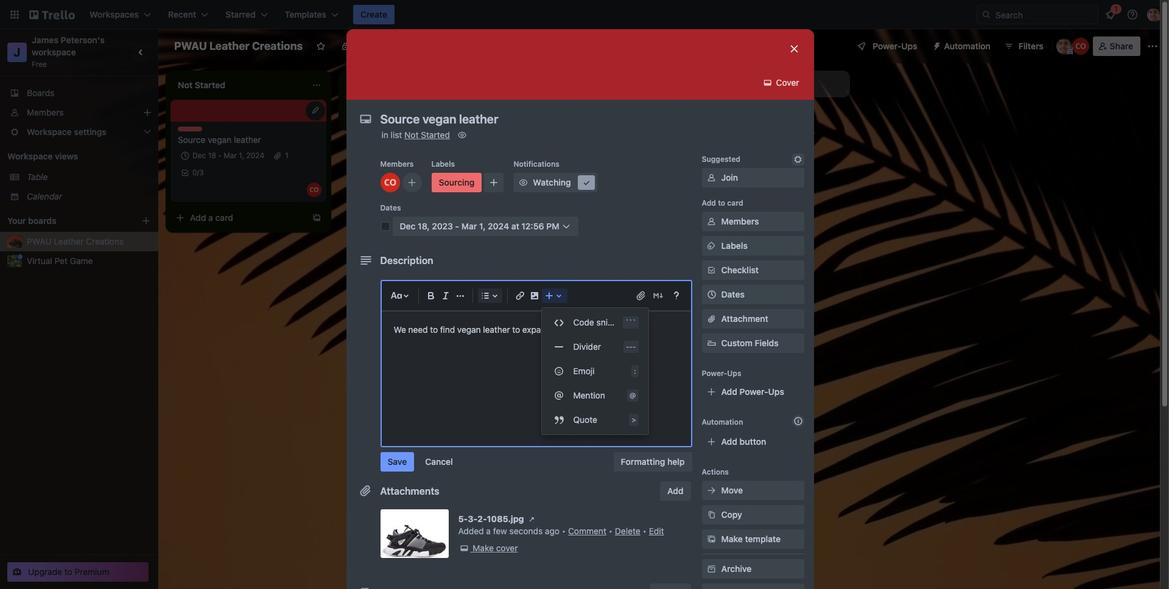Task type: locate. For each thing, give the bounding box(es) containing it.
sm image right another
[[762, 77, 774, 89]]

2024 inside the dec 18, 2023 - mar 1, 2024 at 12:56 pm button
[[488, 221, 509, 232]]

1, left at
[[480, 221, 486, 232]]

1 horizontal spatial james peterson (jamespeterson93) image
[[1148, 7, 1163, 22]]

add right "edit card" image
[[363, 110, 379, 121]]

0 horizontal spatial leather
[[54, 236, 84, 247]]

1 vertical spatial add a card button
[[171, 208, 307, 228]]

1 horizontal spatial vegan
[[458, 325, 481, 335]]

0 vertical spatial create from template… image
[[485, 111, 495, 121]]

sm image inside "labels" 'link'
[[706, 240, 718, 252]]

sm image down notifications
[[518, 177, 530, 189]]

0 horizontal spatial add a card
[[190, 213, 233, 223]]

ups up the add power-ups
[[728, 369, 742, 378]]

automation up "add button" at the right
[[702, 418, 744, 427]]

1, inside option
[[239, 151, 244, 160]]

add a card button up not
[[344, 106, 480, 126]]

dec for dec 18, 2023 - mar 1, 2024 at 12:56 pm
[[400, 221, 416, 232]]

add a card button down 3
[[171, 208, 307, 228]]

labels up 'checklist'
[[722, 241, 748, 251]]

we need to find vegan leather to expand the line
[[394, 325, 582, 335]]

ups left the automation button
[[902, 41, 918, 51]]

dec 18 - mar 1, 2024
[[193, 151, 265, 160]]

vegan up "dec 18 - mar 1, 2024" option
[[208, 135, 232, 145]]

leather
[[234, 135, 261, 145], [483, 325, 510, 335]]

pwau inside text box
[[174, 40, 207, 52]]

add left another
[[707, 79, 723, 89]]

```
[[626, 319, 636, 327]]

0 vertical spatial vegan
[[208, 135, 232, 145]]

emoji image
[[552, 364, 566, 379]]

1 horizontal spatial 2024
[[488, 221, 509, 232]]

snippet
[[597, 317, 626, 328]]

1 vertical spatial vegan
[[458, 325, 481, 335]]

sourcing up 18
[[178, 127, 209, 136]]

sm image down add to card
[[706, 216, 718, 228]]

3
[[199, 168, 204, 177]]

0 vertical spatial 2024
[[247, 151, 265, 160]]

show menu image
[[1147, 40, 1160, 52]]

pwau
[[174, 40, 207, 52], [27, 236, 52, 247]]

power-ups inside 'button'
[[873, 41, 918, 51]]

2 horizontal spatial a
[[486, 526, 491, 537]]

1 vertical spatial sourcing
[[439, 177, 475, 188]]

star or unstar board image
[[316, 41, 326, 51]]

labels link
[[702, 236, 805, 256]]

sm image up join link
[[792, 154, 805, 166]]

0 vertical spatial power-
[[873, 41, 902, 51]]

0 horizontal spatial christina overa (christinaovera) image
[[381, 173, 400, 193]]

2024 left at
[[488, 221, 509, 232]]

virtual pet game link
[[27, 255, 151, 267]]

james
[[32, 35, 59, 45]]

2024 down source vegan leather link
[[247, 151, 265, 160]]

in list not started
[[382, 130, 450, 140]]

add another list button
[[685, 71, 851, 97]]

1, down source vegan leather link
[[239, 151, 244, 160]]

sm image left 'checklist'
[[706, 264, 718, 277]]

2024
[[247, 151, 265, 160], [488, 221, 509, 232]]

upgrade to premium link
[[7, 563, 149, 582]]

sm image inside join link
[[706, 172, 718, 184]]

copy
[[722, 510, 743, 520]]

1 horizontal spatial ups
[[769, 387, 785, 397]]

open help dialog image
[[669, 289, 684, 303]]

1 vertical spatial create from template… image
[[312, 213, 322, 223]]

1 vertical spatial pwau leather creations
[[27, 236, 124, 247]]

mar inside option
[[224, 151, 237, 160]]

automation button
[[928, 37, 998, 56]]

1 horizontal spatial members link
[[702, 212, 805, 232]]

a for create from template… image to the bottom add a card button
[[208, 213, 213, 223]]

members
[[27, 107, 64, 118], [381, 160, 414, 169], [722, 216, 759, 227]]

0 horizontal spatial vegan
[[208, 135, 232, 145]]

make down added
[[473, 544, 494, 554]]

0 horizontal spatial ups
[[728, 369, 742, 378]]

filters button
[[1001, 37, 1048, 56]]

edit
[[649, 526, 665, 537]]

list
[[759, 79, 771, 89], [391, 130, 402, 140]]

christina overa (christinaovera) image left 'add members to card' icon
[[381, 173, 400, 193]]

0 horizontal spatial pwau leather creations
[[27, 236, 124, 247]]

1 vertical spatial 1,
[[480, 221, 486, 232]]

dates inside button
[[722, 289, 745, 300]]

workspace
[[32, 47, 76, 57]]

0 horizontal spatial power-ups
[[702, 369, 742, 378]]

labels inside 'link'
[[722, 241, 748, 251]]

to
[[718, 199, 726, 208], [430, 325, 438, 335], [513, 325, 520, 335], [64, 567, 72, 578]]

0 vertical spatial power-ups
[[873, 41, 918, 51]]

2 horizontal spatial members
[[722, 216, 759, 227]]

0 vertical spatial automation
[[945, 41, 991, 51]]

sourcing right 'add members to card' icon
[[439, 177, 475, 188]]

0 vertical spatial leather
[[234, 135, 261, 145]]

code snippet image
[[552, 316, 566, 330]]

12:56
[[522, 221, 544, 232]]

1 horizontal spatial power-
[[740, 387, 769, 397]]

ago
[[545, 526, 560, 537]]

link image
[[513, 289, 527, 303]]

sm image left make template
[[706, 534, 718, 546]]

1 vertical spatial labels
[[722, 241, 748, 251]]

christina overa (christinaovera) image left 'share' button
[[1073, 38, 1090, 55]]

cover
[[774, 77, 800, 88]]

source
[[178, 135, 206, 145]]

list right in
[[391, 130, 402, 140]]

1 vertical spatial power-
[[702, 369, 728, 378]]

0 horizontal spatial list
[[391, 130, 402, 140]]

sm image down add to card
[[706, 240, 718, 252]]

automation inside button
[[945, 41, 991, 51]]

sm image down added
[[459, 543, 471, 555]]

1 horizontal spatial color: bold red, title: "sourcing" element
[[432, 173, 482, 193]]

1 horizontal spatial sourcing
[[439, 177, 475, 188]]

0 horizontal spatial 2024
[[247, 151, 265, 160]]

dec inside button
[[400, 221, 416, 232]]

code
[[574, 317, 595, 328]]

to left find
[[430, 325, 438, 335]]

color: bold red, title: "sourcing" element
[[178, 127, 209, 136], [432, 173, 482, 193]]

sm image inside watching button
[[518, 177, 530, 189]]

card for the top create from template… image
[[388, 110, 406, 121]]

sm image for make cover
[[459, 543, 471, 555]]

sm image up seconds
[[526, 514, 538, 526]]

creations up the virtual pet game link
[[86, 236, 124, 247]]

members link up "labels" 'link' at top
[[702, 212, 805, 232]]

list inside add another list button
[[759, 79, 771, 89]]

christina overa (christinaovera) image
[[1073, 38, 1090, 55], [381, 173, 400, 193]]

1 horizontal spatial pwau leather creations
[[174, 40, 303, 52]]

creations left star or unstar board image
[[252, 40, 303, 52]]

>
[[632, 416, 636, 424]]

fields
[[755, 338, 779, 349]]

:
[[634, 367, 636, 375]]

james peterson (jamespeterson93) image
[[1148, 7, 1163, 22], [1057, 38, 1074, 55]]

1, inside button
[[480, 221, 486, 232]]

sm image inside move link
[[706, 485, 718, 497]]

table
[[27, 172, 48, 182]]

copy link
[[702, 506, 805, 525]]

sm image left join on the right top of the page
[[706, 172, 718, 184]]

views
[[55, 151, 78, 161]]

0 horizontal spatial card
[[215, 213, 233, 223]]

1 vertical spatial members
[[381, 160, 414, 169]]

0 vertical spatial 1,
[[239, 151, 244, 160]]

sm image inside make template link
[[706, 534, 718, 546]]

0 horizontal spatial members
[[27, 107, 64, 118]]

power-ups button
[[849, 37, 925, 56]]

2023
[[432, 221, 453, 232]]

sm image inside checklist link
[[706, 264, 718, 277]]

leather inside main content area, start typing to enter text. text field
[[483, 325, 510, 335]]

pwau leather creations inside text box
[[174, 40, 303, 52]]

formatting
[[621, 457, 666, 467]]

dates button
[[702, 285, 805, 305]]

card for create from template… image to the bottom
[[215, 213, 233, 223]]

share
[[1111, 41, 1134, 51]]

0 horizontal spatial make
[[473, 544, 494, 554]]

attach and insert link image
[[635, 290, 647, 302]]

menu containing code snippet
[[542, 311, 649, 433]]

1 vertical spatial leather
[[54, 236, 84, 247]]

1 horizontal spatial automation
[[945, 41, 991, 51]]

sm image inside archive "link"
[[706, 564, 718, 576]]

0 vertical spatial leather
[[210, 40, 250, 52]]

vegan right find
[[458, 325, 481, 335]]

1 horizontal spatial dates
[[722, 289, 745, 300]]

1 horizontal spatial pwau
[[174, 40, 207, 52]]

template
[[746, 534, 781, 545]]

make cover link
[[459, 543, 518, 555]]

to left expand
[[513, 325, 520, 335]]

Search field
[[992, 5, 1099, 24]]

1 vertical spatial james peterson (jamespeterson93) image
[[1057, 38, 1074, 55]]

add inside button
[[668, 486, 684, 497]]

1 vertical spatial add a card
[[190, 213, 233, 223]]

0 vertical spatial pwau
[[174, 40, 207, 52]]

primary element
[[0, 0, 1170, 29]]

0 horizontal spatial create from template… image
[[312, 213, 322, 223]]

0 horizontal spatial sourcing
[[178, 127, 209, 136]]

dec for dec 18 - mar 1, 2024
[[193, 151, 206, 160]]

members down add to card
[[722, 216, 759, 227]]

sourcing
[[178, 127, 209, 136], [439, 177, 475, 188]]

pm
[[547, 221, 560, 232]]

leather up dec 18 - mar 1, 2024
[[234, 135, 261, 145]]

sm image for automation
[[928, 37, 945, 54]]

upgrade to premium
[[28, 567, 109, 578]]

image image
[[527, 289, 542, 303]]

sm image left 'copy'
[[706, 509, 718, 522]]

power-
[[873, 41, 902, 51], [702, 369, 728, 378], [740, 387, 769, 397]]

sm image for archive
[[706, 564, 718, 576]]

edit card image
[[311, 105, 320, 115]]

2 vertical spatial members
[[722, 216, 759, 227]]

0 horizontal spatial pwau
[[27, 236, 52, 247]]

menu
[[542, 311, 649, 433]]

0 horizontal spatial a
[[208, 213, 213, 223]]

1 vertical spatial a
[[208, 213, 213, 223]]

0 vertical spatial a
[[381, 110, 386, 121]]

1 horizontal spatial list
[[759, 79, 771, 89]]

1 horizontal spatial labels
[[722, 241, 748, 251]]

dec 18, 2023 - mar 1, 2024 at 12:56 pm
[[400, 221, 560, 232]]

add a card button
[[344, 106, 480, 126], [171, 208, 307, 228]]

editor toolbar toolbar
[[387, 286, 686, 435]]

creations inside text box
[[252, 40, 303, 52]]

private image
[[341, 41, 351, 51]]

power-ups
[[873, 41, 918, 51], [702, 369, 742, 378]]

1 horizontal spatial 1,
[[480, 221, 486, 232]]

sm image
[[928, 37, 945, 54], [581, 177, 593, 189], [706, 216, 718, 228], [706, 264, 718, 277], [706, 534, 718, 546]]

0 vertical spatial dec
[[193, 151, 206, 160]]

dec left '18,'
[[400, 221, 416, 232]]

0 horizontal spatial color: bold red, title: "sourcing" element
[[178, 127, 209, 136]]

- inside "dec 18 - mar 1, 2024" option
[[218, 151, 222, 160]]

1 vertical spatial dates
[[722, 289, 745, 300]]

mar
[[224, 151, 237, 160], [462, 221, 477, 232]]

attachments
[[381, 486, 440, 497]]

calendar
[[27, 191, 62, 202]]

sourcing source vegan leather
[[178, 127, 261, 145]]

0 horizontal spatial power-
[[702, 369, 728, 378]]

sm image inside copy link
[[706, 509, 718, 522]]

1 horizontal spatial add a card
[[363, 110, 406, 121]]

sm image right started
[[456, 129, 469, 141]]

members up 'add members to card' icon
[[381, 160, 414, 169]]

0 horizontal spatial dec
[[193, 151, 206, 160]]

james peterson (jamespeterson93) image right open information menu "icon"
[[1148, 7, 1163, 22]]

sm image
[[762, 77, 774, 89], [456, 129, 469, 141], [792, 154, 805, 166], [706, 172, 718, 184], [518, 177, 530, 189], [706, 240, 718, 252], [706, 485, 718, 497], [706, 509, 718, 522], [526, 514, 538, 526], [459, 543, 471, 555], [706, 564, 718, 576]]

james peterson (jamespeterson93) image right filters
[[1057, 38, 1074, 55]]

/
[[197, 168, 199, 177]]

add a card up in
[[363, 110, 406, 121]]

color: bold red, title: "sourcing" element right 'add members to card' icon
[[432, 173, 482, 193]]

2 horizontal spatial power-
[[873, 41, 902, 51]]

sm image for members
[[706, 216, 718, 228]]

add down help
[[668, 486, 684, 497]]

0 vertical spatial labels
[[432, 160, 455, 169]]

0 vertical spatial color: bold red, title: "sourcing" element
[[178, 127, 209, 136]]

0 vertical spatial james peterson (jamespeterson93) image
[[1148, 7, 1163, 22]]

0 horizontal spatial 1,
[[239, 151, 244, 160]]

1 vertical spatial 2024
[[488, 221, 509, 232]]

1 vertical spatial leather
[[483, 325, 510, 335]]

color: bold red, title: "sourcing" element up 18
[[178, 127, 209, 136]]

sourcing inside sourcing source vegan leather
[[178, 127, 209, 136]]

sm image inside watching button
[[581, 177, 593, 189]]

1 horizontal spatial add a card button
[[344, 106, 480, 126]]

dates up mark due date as complete checkbox
[[381, 204, 401, 213]]

archive
[[722, 564, 752, 575]]

sm image left archive
[[706, 564, 718, 576]]

labels down started
[[432, 160, 455, 169]]

quote image
[[552, 413, 566, 428]]

members down boards
[[27, 107, 64, 118]]

checklist link
[[702, 261, 805, 280]]

sm image for checklist
[[706, 264, 718, 277]]

2 vertical spatial card
[[215, 213, 233, 223]]

members link down boards
[[0, 103, 158, 122]]

create from template… image
[[485, 111, 495, 121], [312, 213, 322, 223]]

card
[[388, 110, 406, 121], [728, 199, 744, 208], [215, 213, 233, 223]]

0 / 3
[[193, 168, 204, 177]]

1 horizontal spatial create from template… image
[[485, 111, 495, 121]]

0 vertical spatial mar
[[224, 151, 237, 160]]

sm image inside cover link
[[762, 77, 774, 89]]

divider
[[574, 342, 601, 352]]

dates down 'checklist'
[[722, 289, 745, 300]]

1 horizontal spatial christina overa (christinaovera) image
[[1073, 38, 1090, 55]]

1 horizontal spatial card
[[388, 110, 406, 121]]

None text field
[[374, 108, 777, 130]]

vegan inside main content area, start typing to enter text. text field
[[458, 325, 481, 335]]

1 vertical spatial mar
[[462, 221, 477, 232]]

add down custom
[[722, 387, 738, 397]]

1 horizontal spatial leather
[[483, 325, 510, 335]]

leather down lists icon
[[483, 325, 510, 335]]

sm image inside the automation button
[[928, 37, 945, 54]]

join link
[[702, 168, 805, 188]]

dec left 18
[[193, 151, 206, 160]]

dates
[[381, 204, 401, 213], [722, 289, 745, 300]]

table link
[[27, 171, 151, 183]]

a for add a card button associated with the top create from template… image
[[381, 110, 386, 121]]

add a card for create from template… image to the bottom add a card button
[[190, 213, 233, 223]]

comment
[[569, 526, 607, 537]]

1 horizontal spatial a
[[381, 110, 386, 121]]

mar inside button
[[462, 221, 477, 232]]

sm image for suggested
[[792, 154, 805, 166]]

create button
[[353, 5, 395, 24]]

sm image right 'watching'
[[581, 177, 593, 189]]

automation down search image
[[945, 41, 991, 51]]

creations
[[252, 40, 303, 52], [86, 236, 124, 247]]

ups down fields
[[769, 387, 785, 397]]

5-
[[459, 514, 468, 525]]

1,
[[239, 151, 244, 160], [480, 221, 486, 232]]

1 vertical spatial creations
[[86, 236, 124, 247]]

sm image down actions
[[706, 485, 718, 497]]

0 horizontal spatial creations
[[86, 236, 124, 247]]

sm image right power-ups 'button' on the top right of page
[[928, 37, 945, 54]]

james peterson's workspace link
[[32, 35, 107, 57]]

boards link
[[0, 83, 158, 103]]

0 vertical spatial members
[[27, 107, 64, 118]]

workspace views
[[7, 151, 78, 161]]

1 vertical spatial members link
[[702, 212, 805, 232]]

mar right 2023
[[462, 221, 477, 232]]

mar right 18
[[224, 151, 237, 160]]

pet
[[55, 256, 68, 266]]

18,
[[418, 221, 430, 232]]

0 horizontal spatial leather
[[234, 135, 261, 145]]

join
[[722, 172, 739, 183]]

add a card down 3
[[190, 213, 233, 223]]

0 horizontal spatial members link
[[0, 103, 158, 122]]

dec inside option
[[193, 151, 206, 160]]

0 horizontal spatial add a card button
[[171, 208, 307, 228]]

1 vertical spatial christina overa (christinaovera) image
[[381, 173, 400, 193]]

0 horizontal spatial james peterson (jamespeterson93) image
[[1057, 38, 1074, 55]]

list left cover
[[759, 79, 771, 89]]

make down 'copy'
[[722, 534, 743, 545]]

make
[[722, 534, 743, 545], [473, 544, 494, 554]]

view markdown image
[[652, 290, 664, 302]]

not
[[405, 130, 419, 140]]

@
[[630, 392, 636, 400]]



Task type: describe. For each thing, give the bounding box(es) containing it.
make template link
[[702, 530, 805, 550]]

0
[[193, 168, 197, 177]]

notifications
[[514, 160, 560, 169]]

custom
[[722, 338, 753, 349]]

at
[[512, 221, 520, 232]]

seconds
[[510, 526, 543, 537]]

text styles image
[[389, 289, 404, 303]]

sourcing for sourcing source vegan leather
[[178, 127, 209, 136]]

cancel button
[[418, 453, 460, 472]]

Board name text field
[[168, 37, 309, 56]]

sm image for watching
[[518, 177, 530, 189]]

button
[[740, 437, 767, 447]]

added
[[459, 526, 484, 537]]

menu inside editor toolbar toolbar
[[542, 311, 649, 433]]

2 vertical spatial power-
[[740, 387, 769, 397]]

delete link
[[615, 526, 641, 537]]

christina overa (christinaovera) image
[[307, 183, 322, 197]]

james peterson's workspace free
[[32, 35, 107, 69]]

formatting help link
[[614, 453, 692, 472]]

0 vertical spatial christina overa (christinaovera) image
[[1073, 38, 1090, 55]]

add power-ups
[[722, 387, 785, 397]]

open information menu image
[[1127, 9, 1139, 21]]

help
[[668, 457, 685, 467]]

another
[[725, 79, 756, 89]]

add to card
[[702, 199, 744, 208]]

add board image
[[141, 216, 151, 226]]

to down join on the right top of the page
[[718, 199, 726, 208]]

mention
[[574, 391, 606, 401]]

1 vertical spatial color: bold red, title: "sourcing" element
[[432, 173, 482, 193]]

your boards with 2 items element
[[7, 214, 123, 228]]

virtual pet game
[[27, 256, 93, 266]]

few
[[493, 526, 507, 537]]

boards
[[28, 216, 56, 226]]

power- inside 'button'
[[873, 41, 902, 51]]

dec 18, 2023 - mar 1, 2024 at 12:56 pm button
[[393, 217, 579, 236]]

add button
[[722, 437, 767, 447]]

1
[[285, 151, 289, 160]]

line
[[568, 325, 582, 335]]

cover
[[496, 544, 518, 554]]

quote
[[574, 415, 598, 425]]

expand
[[523, 325, 551, 335]]

search image
[[982, 10, 992, 19]]

archive link
[[702, 560, 805, 579]]

2024 inside "dec 18 - mar 1, 2024" option
[[247, 151, 265, 160]]

move
[[722, 486, 743, 496]]

- inside the dec 18, 2023 - mar 1, 2024 at 12:56 pm button
[[456, 221, 460, 232]]

1 vertical spatial power-ups
[[702, 369, 742, 378]]

sm image for make template
[[706, 534, 718, 546]]

watching button
[[514, 173, 598, 193]]

---
[[626, 343, 636, 351]]

1 vertical spatial automation
[[702, 418, 744, 427]]

add a card button for the top create from template… image
[[344, 106, 480, 126]]

in
[[382, 130, 389, 140]]

sm image for join
[[706, 172, 718, 184]]

2 horizontal spatial card
[[728, 199, 744, 208]]

0 vertical spatial dates
[[381, 204, 401, 213]]

vegan inside sourcing source vegan leather
[[208, 135, 232, 145]]

save button
[[381, 453, 415, 472]]

divider image
[[552, 340, 566, 355]]

cover link
[[758, 73, 807, 93]]

Main content area, start typing to enter text. text field
[[394, 323, 679, 359]]

cancel
[[425, 457, 453, 467]]

your
[[7, 216, 26, 226]]

sm image for copy
[[706, 509, 718, 522]]

add power-ups link
[[702, 383, 805, 402]]

add members to card image
[[407, 177, 417, 189]]

boards
[[27, 88, 54, 98]]

pwau leather creations link
[[27, 236, 151, 248]]

emoji
[[574, 366, 595, 377]]

watching
[[533, 177, 571, 188]]

find
[[440, 325, 455, 335]]

make for make template
[[722, 534, 743, 545]]

leather inside the pwau leather creations link
[[54, 236, 84, 247]]

virtual
[[27, 256, 52, 266]]

actions
[[702, 468, 729, 477]]

italic ⌘i image
[[438, 289, 453, 303]]

edit link
[[649, 526, 665, 537]]

need
[[409, 325, 428, 335]]

2 vertical spatial a
[[486, 526, 491, 537]]

sm image for labels
[[706, 240, 718, 252]]

mention image
[[552, 389, 566, 403]]

1 horizontal spatial members
[[381, 160, 414, 169]]

5-3-2-1085.jpg
[[459, 514, 524, 525]]

james peterson (jamespeterson93) image inside primary element
[[1148, 7, 1163, 22]]

premium
[[75, 567, 109, 578]]

source vegan leather link
[[178, 134, 319, 146]]

sourcing for sourcing
[[439, 177, 475, 188]]

add down 0 / 3
[[190, 213, 206, 223]]

lists image
[[478, 289, 493, 303]]

attachment button
[[702, 310, 805, 329]]

18
[[208, 151, 216, 160]]

formatting help
[[621, 457, 685, 467]]

Mark due date as complete checkbox
[[381, 222, 390, 232]]

ups inside 'button'
[[902, 41, 918, 51]]

attachment
[[722, 314, 769, 324]]

more formatting image
[[453, 289, 468, 303]]

custom fields
[[722, 338, 779, 349]]

make for make cover
[[473, 544, 494, 554]]

leather inside pwau leather creations text box
[[210, 40, 250, 52]]

2 vertical spatial ups
[[769, 387, 785, 397]]

j
[[14, 45, 21, 59]]

peterson's
[[61, 35, 105, 45]]

make template
[[722, 534, 781, 545]]

leather inside sourcing source vegan leather
[[234, 135, 261, 145]]

delete
[[615, 526, 641, 537]]

not started link
[[405, 130, 450, 140]]

custom fields button
[[702, 338, 805, 350]]

1 notification image
[[1104, 7, 1119, 22]]

checklist
[[722, 265, 759, 275]]

sm image for move
[[706, 485, 718, 497]]

the
[[553, 325, 566, 335]]

1 vertical spatial list
[[391, 130, 402, 140]]

free
[[32, 60, 47, 69]]

add left button
[[722, 437, 738, 447]]

2-
[[478, 514, 487, 525]]

create
[[361, 9, 388, 19]]

add a card button for create from template… image to the bottom
[[171, 208, 307, 228]]

Dec 18 - Mar 1, 2024 checkbox
[[178, 149, 268, 163]]

upgrade
[[28, 567, 62, 578]]

bold ⌘b image
[[424, 289, 438, 303]]

add a card for add a card button associated with the top create from template… image
[[363, 110, 406, 121]]

description
[[381, 255, 434, 266]]

started
[[421, 130, 450, 140]]

to right upgrade
[[64, 567, 72, 578]]

add down suggested
[[702, 199, 717, 208]]

workspace
[[7, 151, 53, 161]]

added a few seconds ago
[[459, 526, 560, 537]]

1085.jpg
[[487, 514, 524, 525]]

1 vertical spatial pwau
[[27, 236, 52, 247]]

save
[[388, 457, 407, 467]]

0 horizontal spatial labels
[[432, 160, 455, 169]]



Task type: vqa. For each thing, say whether or not it's contained in the screenshot.
vegan inside Sourcing Source Vegan Leather
yes



